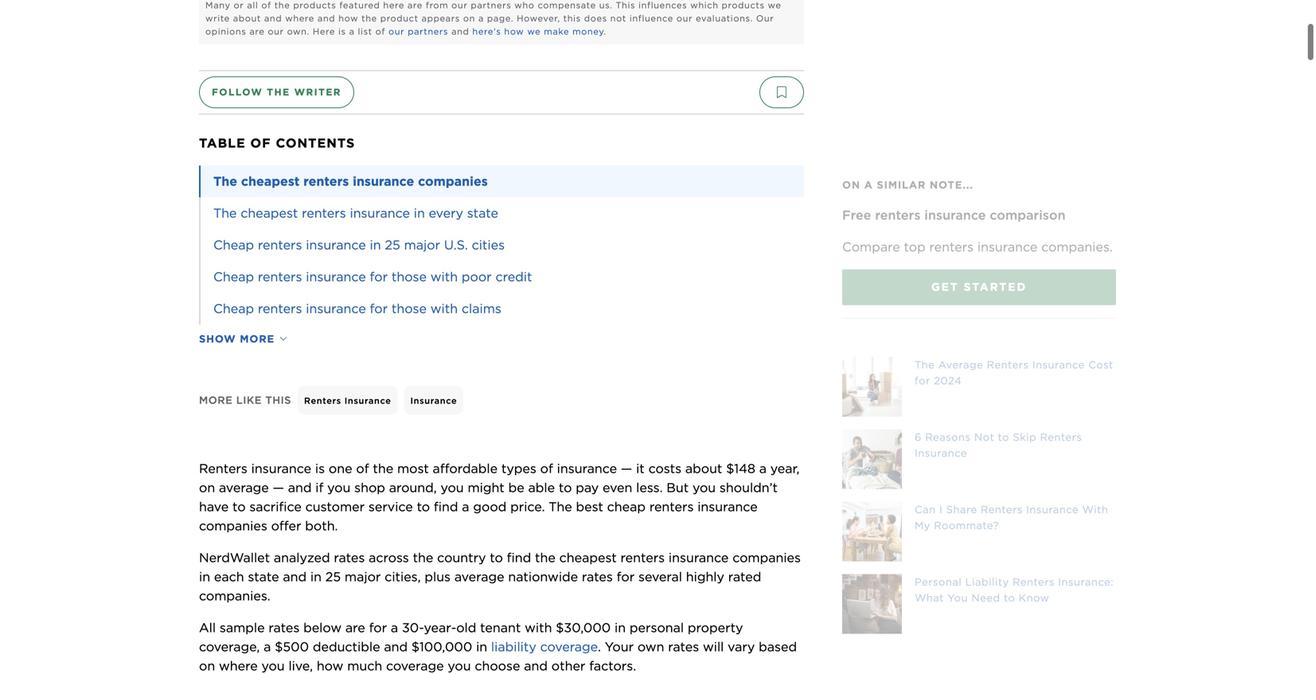 Task type: describe. For each thing, give the bounding box(es) containing it.
costs
[[649, 461, 682, 477]]

personal liability renters insurance: what you need to know link
[[843, 575, 1117, 634]]

you down the $100,000
[[448, 659, 471, 674]]

renters inside the renters insurance is one of the most affordable types of insurance — it costs about $148 a year, on average — and if you shop around, you might be able to pay even less. but you shouldn't have to sacrifice customer service to find a good price. the best cheap renters insurance companies offer both.
[[650, 499, 694, 515]]

more
[[240, 333, 275, 345]]

for down "cheap renters insurance in 25 major u.s. cities"
[[370, 269, 388, 285]]

0 vertical spatial state
[[467, 205, 499, 221]]

of up able
[[541, 461, 554, 477]]

how inside many or all of the products featured here are from our partners who compensate us. this influences which products we write about and where and how the product appears on a page. however, this does not influence our evaluations. our opinions are our own. here is a list of
[[339, 13, 359, 23]]

$500
[[275, 640, 309, 655]]

a right on
[[865, 179, 874, 191]]

how inside . your own rates will vary based on where you live, how much coverage you choose and other factors.
[[317, 659, 344, 674]]

insurance up sacrifice
[[251, 461, 312, 477]]

pay
[[576, 480, 599, 496]]

the up plus on the bottom left
[[413, 550, 434, 566]]

this
[[616, 0, 636, 10]]

all
[[247, 0, 258, 10]]

both.
[[305, 518, 338, 534]]

get started
[[932, 280, 1028, 294]]

cheapest for the cheapest renters insurance companies
[[241, 174, 300, 189]]

renters inside the renters insurance is one of the most affordable types of insurance — it costs about $148 a year, on average — and if you shop around, you might be able to pay even less. but you shouldn't have to sacrifice customer service to find a good price. the best cheap renters insurance companies offer both.
[[199, 461, 248, 477]]

6 reasons not to skip renters insurance link
[[843, 430, 1117, 489]]

free renters insurance comparison
[[843, 207, 1066, 223]]

insurance down cheap renters insurance for those with poor credit at the top
[[306, 301, 366, 317]]

our partners and here's how we make money .
[[389, 26, 607, 37]]

for inside the average renters insurance cost for 2024
[[915, 375, 931, 387]]

the cheapest renters insurance in every state link
[[199, 197, 805, 229]]

cities,
[[385, 569, 421, 585]]

cheapest for the cheapest renters insurance in every state
[[241, 205, 298, 221]]

article save button image
[[760, 76, 805, 108]]

the average renters insurance cost for 2024 link
[[843, 357, 1117, 417]]

and inside nerdwallet analyzed rates across the country to find the cheapest renters insurance companies in each state and in 25 major cities, plus average nationwide rates for several highly rated companies.
[[283, 569, 307, 585]]

and inside the renters insurance is one of the most affordable types of insurance — it costs about $148 a year, on average — and if you shop around, you might be able to pay even less. but you shouldn't have to sacrifice customer service to find a good price. the best cheap renters insurance companies offer both.
[[288, 480, 312, 496]]

1 vertical spatial partners
[[408, 26, 449, 37]]

many or all of the products featured here are from our partners who compensate us. this influences which products we write about and where and how the product appears on a page. however, this does not influence our evaluations. our opinions are our own. here is a list of
[[206, 0, 782, 37]]

cheap for cheap renters insurance for those with poor credit
[[213, 269, 254, 285]]

roommate?
[[935, 520, 1000, 532]]

make
[[544, 26, 570, 37]]

is inside the renters insurance is one of the most affordable types of insurance — it costs about $148 a year, on average — and if you shop around, you might be able to pay even less. but you shouldn't have to sacrifice customer service to find a good price. the best cheap renters insurance companies offer both.
[[315, 461, 325, 477]]

you down one
[[328, 480, 351, 496]]

about inside the renters insurance is one of the most affordable types of insurance — it costs about $148 a year, on average — and if you shop around, you might be able to pay even less. but you shouldn't have to sacrifice customer service to find a good price. the best cheap renters insurance companies offer both.
[[686, 461, 723, 477]]

can
[[915, 504, 936, 516]]

on
[[843, 179, 861, 191]]

many
[[206, 0, 231, 10]]

across
[[369, 550, 409, 566]]

your
[[605, 640, 634, 655]]

cheap
[[608, 499, 646, 515]]

in up your
[[615, 620, 626, 636]]

service
[[369, 499, 413, 515]]

of right the table
[[251, 135, 271, 151]]

our left own.
[[268, 26, 284, 37]]

renters insurance
[[304, 396, 392, 406]]

this
[[266, 394, 292, 407]]

show more
[[199, 333, 279, 345]]

with for poor
[[431, 269, 458, 285]]

u.s.
[[444, 237, 468, 253]]

2 horizontal spatial are
[[408, 0, 423, 10]]

what
[[915, 592, 945, 605]]

1 vertical spatial —
[[273, 480, 284, 496]]

our down product
[[389, 26, 405, 37]]

find inside the renters insurance is one of the most affordable types of insurance — it costs about $148 a year, on average — and if you shop around, you might be able to pay even less. but you shouldn't have to sacrifice customer service to find a good price. the best cheap renters insurance companies offer both.
[[434, 499, 458, 515]]

for inside all sample rates below are for a 30-year-old tenant with $30,000 in personal property coverage, a $500 deductible and $100,000 in
[[369, 620, 387, 636]]

shop
[[355, 480, 385, 496]]

liability
[[491, 640, 537, 655]]

insurance up 'cheap renters insurance for those with claims'
[[306, 269, 366, 285]]

you
[[948, 592, 969, 605]]

the for the average renters insurance cost for 2024
[[915, 359, 935, 371]]

list
[[358, 26, 373, 37]]

companies. inside nerdwallet analyzed rates across the country to find the cheapest renters insurance companies in each state and in 25 major cities, plus average nationwide rates for several highly rated companies.
[[199, 589, 271, 604]]

2024
[[934, 375, 962, 387]]

a left list
[[349, 26, 355, 37]]

insurance inside "link"
[[411, 396, 457, 406]]

does
[[584, 13, 608, 23]]

insurance down the cheapest renters insurance in every state
[[306, 237, 366, 253]]

comparison
[[990, 207, 1066, 223]]

all
[[199, 620, 216, 636]]

one
[[329, 461, 353, 477]]

most
[[397, 461, 429, 477]]

good
[[473, 499, 507, 515]]

page.
[[487, 13, 514, 23]]

on a similar note...
[[843, 179, 974, 191]]

of right list
[[376, 26, 386, 37]]

factors.
[[590, 659, 637, 674]]

in left the every
[[414, 205, 425, 221]]

here
[[313, 26, 335, 37]]

those for poor
[[392, 269, 427, 285]]

liability coverage
[[491, 640, 598, 655]]

or
[[234, 0, 244, 10]]

share
[[947, 504, 978, 516]]

coverage inside . your own rates will vary based on where you live, how much coverage you choose and other factors.
[[386, 659, 444, 674]]

rates inside all sample rates below are for a 30-year-old tenant with $30,000 in personal property coverage, a $500 deductible and $100,000 in
[[269, 620, 300, 636]]

the up nationwide
[[535, 550, 556, 566]]

around,
[[389, 480, 437, 496]]

my
[[915, 520, 931, 532]]

companies inside the renters insurance is one of the most affordable types of insurance — it costs about $148 a year, on average — and if you shop around, you might be able to pay even less. but you shouldn't have to sacrifice customer service to find a good price. the best cheap renters insurance companies offer both.
[[199, 518, 267, 534]]

insurance inside "6 reasons not to skip renters insurance"
[[915, 447, 968, 460]]

year,
[[771, 461, 800, 477]]

more like this
[[199, 394, 292, 407]]

tenant
[[480, 620, 521, 636]]

cheap renters insurance in 25 major u.s. cities
[[213, 237, 505, 253]]

insurance up "cheap renters insurance in 25 major u.s. cities"
[[350, 205, 410, 221]]

choose
[[475, 659, 521, 674]]

reasons
[[926, 431, 971, 444]]

you down 'affordable'
[[441, 480, 464, 496]]

influences
[[639, 0, 688, 10]]

6
[[915, 431, 922, 444]]

cheap renters insurance for those with claims link
[[199, 293, 805, 325]]

renters inside 'link'
[[304, 396, 342, 406]]

rates up $30,000
[[582, 569, 613, 585]]

30-
[[402, 620, 424, 636]]

the for the cheapest renters insurance companies
[[213, 174, 237, 189]]

with inside all sample rates below are for a 30-year-old tenant with $30,000 in personal property coverage, a $500 deductible and $100,000 in
[[525, 620, 552, 636]]

here's
[[473, 26, 501, 37]]

us.
[[600, 0, 613, 10]]

insurance down shouldn't
[[698, 499, 758, 515]]

show more button
[[199, 331, 289, 347]]

poor
[[462, 269, 492, 285]]

in left "each"
[[199, 569, 210, 585]]

cost
[[1089, 359, 1114, 371]]

claims
[[462, 301, 502, 317]]

personal
[[630, 620, 684, 636]]

old
[[457, 620, 477, 636]]

and inside . your own rates will vary based on where you live, how much coverage you choose and other factors.
[[524, 659, 548, 674]]

renters inside the average renters insurance cost for 2024
[[987, 359, 1030, 371]]

renters inside "6 reasons not to skip renters insurance"
[[1041, 431, 1083, 444]]

compare top renters insurance companies.
[[843, 239, 1114, 255]]

you right but
[[693, 480, 716, 496]]

0 vertical spatial coverage
[[541, 640, 598, 655]]

0 vertical spatial companies
[[418, 174, 488, 189]]

insurance up pay
[[557, 461, 617, 477]]

might
[[468, 480, 505, 496]]

find inside nerdwallet analyzed rates across the country to find the cheapest renters insurance companies in each state and in 25 major cities, plus average nationwide rates for several highly rated companies.
[[507, 550, 532, 566]]

types
[[502, 461, 537, 477]]

from
[[426, 0, 449, 10]]

if
[[316, 480, 324, 496]]

to down around, on the left of the page
[[417, 499, 430, 515]]

our
[[757, 13, 775, 23]]



Task type: vqa. For each thing, say whether or not it's contained in the screenshot.
Amanda
no



Task type: locate. For each thing, give the bounding box(es) containing it.
find up nationwide
[[507, 550, 532, 566]]

insurance up the cheapest renters insurance in every state
[[353, 174, 415, 189]]

where down coverage,
[[219, 659, 258, 674]]

1 horizontal spatial major
[[404, 237, 441, 253]]

those for claims
[[392, 301, 427, 317]]

1 vertical spatial average
[[455, 569, 505, 585]]

to right 'have'
[[233, 499, 246, 515]]

renters up 'roommate?'
[[981, 504, 1023, 516]]

is up if
[[315, 461, 325, 477]]

here
[[383, 0, 405, 10]]

however,
[[517, 13, 561, 23]]

. your own rates will vary based on where you live, how much coverage you choose and other factors.
[[199, 640, 801, 674]]

1 vertical spatial is
[[315, 461, 325, 477]]

appears
[[422, 13, 460, 23]]

average
[[939, 359, 984, 371]]

0 horizontal spatial coverage
[[386, 659, 444, 674]]

renters right skip
[[1041, 431, 1083, 444]]

0 vertical spatial those
[[392, 269, 427, 285]]

insurance inside can i share renters insurance with my roommate?
[[1027, 504, 1079, 516]]

with up 'liability coverage'
[[525, 620, 552, 636]]

25
[[385, 237, 401, 253], [326, 569, 341, 585]]

0 horizontal spatial 25
[[326, 569, 341, 585]]

3 cheap from the top
[[213, 301, 254, 317]]

personal liability renters insurance: what you need to know
[[915, 576, 1114, 605]]

compensate
[[538, 0, 596, 10]]

like
[[236, 394, 262, 407]]

1 vertical spatial we
[[528, 26, 541, 37]]

who
[[515, 0, 535, 10]]

started
[[964, 280, 1028, 294]]

live,
[[289, 659, 313, 674]]

own
[[638, 640, 665, 655]]

2 vertical spatial on
[[199, 659, 215, 674]]

1 horizontal spatial find
[[507, 550, 532, 566]]

the inside the renters insurance is one of the most affordable types of insurance — it costs about $148 a year, on average — and if you shop around, you might be able to pay even less. but you shouldn't have to sacrifice customer service to find a good price. the best cheap renters insurance companies offer both.
[[549, 499, 573, 515]]

major
[[404, 237, 441, 253], [345, 569, 381, 585]]

a left the year, on the right bottom
[[760, 461, 767, 477]]

coverage down the $100,000
[[386, 659, 444, 674]]

1 vertical spatial .
[[598, 640, 601, 655]]

shouldn't
[[720, 480, 778, 496]]

1 vertical spatial cheapest
[[241, 205, 298, 221]]

companies. down "each"
[[199, 589, 271, 604]]

renters up 'have'
[[199, 461, 248, 477]]

1 horizontal spatial is
[[339, 26, 346, 37]]

can i share renters insurance with my roommate?
[[915, 504, 1109, 532]]

1 vertical spatial state
[[248, 569, 279, 585]]

on inside many or all of the products featured here are from our partners who compensate us. this influences which products we write about and where and how the product appears on a page. however, this does not influence our evaluations. our opinions are our own. here is a list of
[[463, 13, 476, 23]]

insurance left insurance "link"
[[345, 396, 392, 406]]

less.
[[637, 480, 663, 496]]

table of contents
[[199, 135, 355, 151]]

about inside many or all of the products featured here are from our partners who compensate us. this influences which products we write about and where and how the product appears on a page. however, this does not influence our evaluations. our opinions are our own. here is a list of
[[233, 13, 261, 23]]

renters inside nerdwallet analyzed rates across the country to find the cheapest renters insurance companies in each state and in 25 major cities, plus average nationwide rates for several highly rated companies.
[[621, 550, 665, 566]]

to
[[999, 431, 1010, 444], [559, 480, 572, 496], [233, 499, 246, 515], [417, 499, 430, 515], [490, 550, 503, 566], [1004, 592, 1016, 605]]

companies inside nerdwallet analyzed rates across the country to find the cheapest renters insurance companies in each state and in 25 major cities, plus average nationwide rates for several highly rated companies.
[[733, 550, 801, 566]]

to inside "6 reasons not to skip renters insurance"
[[999, 431, 1010, 444]]

insurance down note...
[[925, 207, 987, 223]]

1 products from the left
[[293, 0, 336, 10]]

can i share renters insurance with my roommate? link
[[843, 502, 1117, 562]]

i
[[940, 504, 943, 516]]

top
[[905, 239, 926, 255]]

insurance down "reasons"
[[915, 447, 968, 460]]

2 cheap from the top
[[213, 269, 254, 285]]

state up cities
[[467, 205, 499, 221]]

0 vertical spatial average
[[219, 480, 269, 496]]

the inside the renters insurance is one of the most affordable types of insurance — it costs about $148 a year, on average — and if you shop around, you might be able to pay even less. but you shouldn't have to sacrifice customer service to find a good price. the best cheap renters insurance companies offer both.
[[373, 461, 394, 477]]

0 horizontal spatial major
[[345, 569, 381, 585]]

1 horizontal spatial coverage
[[541, 640, 598, 655]]

cities
[[472, 237, 505, 253]]

deductible
[[313, 640, 380, 655]]

contents
[[276, 135, 355, 151]]

those down cheap renters insurance for those with poor credit at the top
[[392, 301, 427, 317]]

0 horizontal spatial we
[[528, 26, 541, 37]]

0 horizontal spatial partners
[[408, 26, 449, 37]]

with
[[1083, 504, 1109, 516]]

products
[[293, 0, 336, 10], [722, 0, 765, 10]]

— up sacrifice
[[273, 480, 284, 496]]

0 horizontal spatial are
[[250, 26, 265, 37]]

renters insurance is one of the most affordable types of insurance — it costs about $148 a year, on average — and if you shop around, you might be able to pay even less. but you shouldn't have to sacrifice customer service to find a good price. the best cheap renters insurance companies offer both.
[[199, 461, 804, 534]]

1 vertical spatial with
[[431, 301, 458, 317]]

1 vertical spatial find
[[507, 550, 532, 566]]

several
[[639, 569, 683, 585]]

average inside nerdwallet analyzed rates across the country to find the cheapest renters insurance companies in each state and in 25 major cities, plus average nationwide rates for several highly rated companies.
[[455, 569, 505, 585]]

able
[[529, 480, 555, 496]]

0 horizontal spatial about
[[233, 13, 261, 23]]

for down cheap renters insurance for those with poor credit at the top
[[370, 301, 388, 317]]

2 products from the left
[[722, 0, 765, 10]]

to right country
[[490, 550, 503, 566]]

1 vertical spatial companies.
[[199, 589, 271, 604]]

rates up $500
[[269, 620, 300, 636]]

to right not
[[999, 431, 1010, 444]]

renters inside personal liability renters insurance: what you need to know
[[1013, 576, 1055, 589]]

cheap renters insurance in 25 major u.s. cities link
[[199, 229, 805, 261]]

are
[[408, 0, 423, 10], [250, 26, 265, 37], [346, 620, 365, 636]]

2 those from the top
[[392, 301, 427, 317]]

1 horizontal spatial where
[[285, 13, 315, 23]]

1 horizontal spatial are
[[346, 620, 365, 636]]

find down around, on the left of the page
[[434, 499, 458, 515]]

is right here
[[339, 26, 346, 37]]

the
[[213, 174, 237, 189], [213, 205, 237, 221], [915, 359, 935, 371], [549, 499, 573, 515]]

25 inside nerdwallet analyzed rates across the country to find the cheapest renters insurance companies in each state and in 25 major cities, plus average nationwide rates for several highly rated companies.
[[326, 569, 341, 585]]

renters right this
[[304, 396, 342, 406]]

renters inside can i share renters insurance with my roommate?
[[981, 504, 1023, 516]]

on inside . your own rates will vary based on where you live, how much coverage you choose and other factors.
[[199, 659, 215, 674]]

each
[[214, 569, 244, 585]]

0 vertical spatial is
[[339, 26, 346, 37]]

rates left the across in the left bottom of the page
[[334, 550, 365, 566]]

we up our
[[768, 0, 782, 10]]

will
[[703, 640, 724, 655]]

about
[[233, 13, 261, 23], [686, 461, 723, 477]]

0 horizontal spatial state
[[248, 569, 279, 585]]

renters insurance link
[[298, 386, 398, 415]]

insurance link
[[404, 386, 464, 415]]

insurance left cost
[[1033, 359, 1086, 371]]

in down old
[[476, 640, 488, 655]]

partners down the appears
[[408, 26, 449, 37]]

product
[[381, 13, 419, 23]]

— left it
[[621, 461, 633, 477]]

2 vertical spatial with
[[525, 620, 552, 636]]

cheap for cheap renters insurance in 25 major u.s. cities
[[213, 237, 254, 253]]

insurance up most
[[411, 396, 457, 406]]

1 vertical spatial those
[[392, 301, 427, 317]]

0 vertical spatial cheap
[[213, 237, 254, 253]]

on up here's
[[463, 13, 476, 23]]

1 horizontal spatial 25
[[385, 237, 401, 253]]

. down does
[[604, 26, 607, 37]]

are inside all sample rates below are for a 30-year-old tenant with $30,000 in personal property coverage, a $500 deductible and $100,000 in
[[346, 620, 365, 636]]

rates inside . your own rates will vary based on where you live, how much coverage you choose and other factors.
[[669, 640, 700, 655]]

plus
[[425, 569, 451, 585]]

0 vertical spatial major
[[404, 237, 441, 253]]

1 vertical spatial companies
[[199, 518, 267, 534]]

the for the cheapest renters insurance in every state
[[213, 205, 237, 221]]

average up 'have'
[[219, 480, 269, 496]]

insurance inside nerdwallet analyzed rates across the country to find the cheapest renters insurance companies in each state and in 25 major cities, plus average nationwide rates for several highly rated companies.
[[669, 550, 729, 566]]

state right "each"
[[248, 569, 279, 585]]

for inside nerdwallet analyzed rates across the country to find the cheapest renters insurance companies in each state and in 25 major cities, plus average nationwide rates for several highly rated companies.
[[617, 569, 635, 585]]

you
[[328, 480, 351, 496], [441, 480, 464, 496], [693, 480, 716, 496], [262, 659, 285, 674], [448, 659, 471, 674]]

country
[[437, 550, 486, 566]]

partners up page.
[[471, 0, 512, 10]]

cheap renters insurance for those with poor credit
[[213, 269, 533, 285]]

for left several
[[617, 569, 635, 585]]

the inside the average renters insurance cost for 2024
[[915, 359, 935, 371]]

average inside the renters insurance is one of the most affordable types of insurance — it costs about $148 a year, on average — and if you shop around, you might be able to pay even less. but you shouldn't have to sacrifice customer service to find a good price. the best cheap renters insurance companies offer both.
[[219, 480, 269, 496]]

insurance
[[1033, 359, 1086, 371], [345, 396, 392, 406], [411, 396, 457, 406], [915, 447, 968, 460], [1027, 504, 1079, 516]]

renters
[[987, 359, 1030, 371], [304, 396, 342, 406], [1041, 431, 1083, 444], [199, 461, 248, 477], [981, 504, 1023, 516], [1013, 576, 1055, 589]]

2 vertical spatial cheapest
[[560, 550, 617, 566]]

0 horizontal spatial find
[[434, 499, 458, 515]]

is inside many or all of the products featured here are from our partners who compensate us. this influences which products we write about and where and how the product appears on a page. however, this does not influence our evaluations. our opinions are our own. here is a list of
[[339, 26, 346, 37]]

1 those from the top
[[392, 269, 427, 285]]

our partners link
[[389, 26, 449, 37]]

2 vertical spatial how
[[317, 659, 344, 674]]

credit
[[496, 269, 533, 285]]

0 vertical spatial .
[[604, 26, 607, 37]]

0 vertical spatial we
[[768, 0, 782, 10]]

of right all
[[262, 0, 271, 10]]

a left $500
[[264, 640, 271, 655]]

this
[[564, 13, 581, 23]]

1 horizontal spatial about
[[686, 461, 723, 477]]

0 vertical spatial cheapest
[[241, 174, 300, 189]]

major inside nerdwallet analyzed rates across the country to find the cheapest renters insurance companies in each state and in 25 major cities, plus average nationwide rates for several highly rated companies.
[[345, 569, 381, 585]]

are down all
[[250, 26, 265, 37]]

0 horizontal spatial .
[[598, 640, 601, 655]]

0 horizontal spatial average
[[219, 480, 269, 496]]

insurance up highly
[[669, 550, 729, 566]]

rates
[[334, 550, 365, 566], [582, 569, 613, 585], [269, 620, 300, 636], [669, 640, 700, 655]]

for left the 30-
[[369, 620, 387, 636]]

1 horizontal spatial .
[[604, 26, 607, 37]]

0 vertical spatial are
[[408, 0, 423, 10]]

25 down analyzed
[[326, 569, 341, 585]]

rates left will
[[669, 640, 700, 655]]

for left 2024
[[915, 375, 931, 387]]

1 horizontal spatial products
[[722, 0, 765, 10]]

0 horizontal spatial companies
[[199, 518, 267, 534]]

in up cheap renters insurance for those with poor credit at the top
[[370, 237, 381, 253]]

0 vertical spatial partners
[[471, 0, 512, 10]]

1 vertical spatial how
[[505, 26, 524, 37]]

with for claims
[[431, 301, 458, 317]]

1 vertical spatial are
[[250, 26, 265, 37]]

major left u.s.
[[404, 237, 441, 253]]

0 vertical spatial where
[[285, 13, 315, 23]]

how down featured at the left
[[339, 13, 359, 23]]

insurance inside the average renters insurance cost for 2024
[[1033, 359, 1086, 371]]

opinions
[[206, 26, 247, 37]]

to right "need"
[[1004, 592, 1016, 605]]

1 horizontal spatial companies.
[[1042, 239, 1114, 255]]

how down deductible
[[317, 659, 344, 674]]

$30,000
[[556, 620, 611, 636]]

average down country
[[455, 569, 505, 585]]

nerdwallet
[[199, 550, 270, 566]]

of up the shop
[[356, 461, 369, 477]]

1 horizontal spatial average
[[455, 569, 505, 585]]

on up 'have'
[[199, 480, 215, 496]]

insurance down comparison
[[978, 239, 1038, 255]]

0 vertical spatial find
[[434, 499, 458, 515]]

evaluations.
[[696, 13, 754, 23]]

1 horizontal spatial state
[[467, 205, 499, 221]]

and inside all sample rates below are for a 30-year-old tenant with $30,000 in personal property coverage, a $500 deductible and $100,000 in
[[384, 640, 408, 655]]

sample
[[220, 620, 265, 636]]

1 vertical spatial coverage
[[386, 659, 444, 674]]

to left pay
[[559, 480, 572, 496]]

1 cheap from the top
[[213, 237, 254, 253]]

other
[[552, 659, 586, 674]]

are up product
[[408, 0, 423, 10]]

about up but
[[686, 461, 723, 477]]

more
[[199, 394, 233, 407]]

0 horizontal spatial —
[[273, 480, 284, 496]]

companies up the every
[[418, 174, 488, 189]]

1 vertical spatial where
[[219, 659, 258, 674]]

0 vertical spatial on
[[463, 13, 476, 23]]

we inside many or all of the products featured here are from our partners who compensate us. this influences which products we write about and where and how the product appears on a page. however, this does not influence our evaluations. our opinions are our own. here is a list of
[[768, 0, 782, 10]]

our right from
[[452, 0, 468, 10]]

we
[[768, 0, 782, 10], [528, 26, 541, 37]]

companies up rated
[[733, 550, 801, 566]]

in down analyzed
[[311, 569, 322, 585]]

—
[[621, 461, 633, 477], [273, 480, 284, 496]]

every
[[429, 205, 464, 221]]

renters right the average in the bottom right of the page
[[987, 359, 1030, 371]]

major inside cheap renters insurance in 25 major u.s. cities link
[[404, 237, 441, 253]]

renters
[[304, 174, 349, 189], [302, 205, 346, 221], [876, 207, 921, 223], [258, 237, 302, 253], [930, 239, 974, 255], [258, 269, 302, 285], [258, 301, 302, 317], [650, 499, 694, 515], [621, 550, 665, 566]]

the right all
[[275, 0, 290, 10]]

state inside nerdwallet analyzed rates across the country to find the cheapest renters insurance companies in each state and in 25 major cities, plus average nationwide rates for several highly rated companies.
[[248, 569, 279, 585]]

2 horizontal spatial companies
[[733, 550, 801, 566]]

0 horizontal spatial products
[[293, 0, 336, 10]]

with left poor
[[431, 269, 458, 285]]

which
[[691, 0, 719, 10]]

cheap renters insurance for those with poor credit link
[[199, 261, 805, 293]]

1 vertical spatial major
[[345, 569, 381, 585]]

2 vertical spatial are
[[346, 620, 365, 636]]

to inside personal liability renters insurance: what you need to know
[[1004, 592, 1016, 605]]

1 vertical spatial cheap
[[213, 269, 254, 285]]

on inside the renters insurance is one of the most affordable types of insurance — it costs about $148 a year, on average — and if you shop around, you might be able to pay even less. but you shouldn't have to sacrifice customer service to find a good price. the best cheap renters insurance companies offer both.
[[199, 480, 215, 496]]

0 horizontal spatial companies.
[[199, 589, 271, 604]]

partners
[[471, 0, 512, 10], [408, 26, 449, 37]]

1 vertical spatial on
[[199, 480, 215, 496]]

on down coverage,
[[199, 659, 215, 674]]

0 vertical spatial how
[[339, 13, 359, 23]]

0 vertical spatial with
[[431, 269, 458, 285]]

insurance inside 'link'
[[345, 396, 392, 406]]

. left your
[[598, 640, 601, 655]]

to inside nerdwallet analyzed rates across the country to find the cheapest renters insurance companies in each state and in 25 major cities, plus average nationwide rates for several highly rated companies.
[[490, 550, 503, 566]]

a left the 30-
[[391, 620, 398, 636]]

show
[[199, 333, 236, 345]]

how down page.
[[505, 26, 524, 37]]

companies down 'have'
[[199, 518, 267, 534]]

1 horizontal spatial companies
[[418, 174, 488, 189]]

1 horizontal spatial partners
[[471, 0, 512, 10]]

. inside . your own rates will vary based on where you live, how much coverage you choose and other factors.
[[598, 640, 601, 655]]

where up own.
[[285, 13, 315, 23]]

where
[[285, 13, 315, 23], [219, 659, 258, 674]]

partners inside many or all of the products featured here are from our partners who compensate us. this influences which products we write about and where and how the product appears on a page. however, this does not influence our evaluations. our opinions are our own. here is a list of
[[471, 0, 512, 10]]

year-
[[424, 620, 457, 636]]

about down all
[[233, 13, 261, 23]]

1 vertical spatial 25
[[326, 569, 341, 585]]

coverage
[[541, 640, 598, 655], [386, 659, 444, 674]]

0 vertical spatial companies.
[[1042, 239, 1114, 255]]

a up here's
[[479, 13, 484, 23]]

personal
[[915, 576, 962, 589]]

a left good
[[462, 499, 470, 515]]

cheap for cheap renters insurance for those with claims
[[213, 301, 254, 317]]

money
[[573, 26, 604, 37]]

1 horizontal spatial —
[[621, 461, 633, 477]]

25 up cheap renters insurance for those with poor credit at the top
[[385, 237, 401, 253]]

major down the across in the left bottom of the page
[[345, 569, 381, 585]]

companies.
[[1042, 239, 1114, 255], [199, 589, 271, 604]]

0 horizontal spatial is
[[315, 461, 325, 477]]

1 vertical spatial about
[[686, 461, 723, 477]]

those down "cheap renters insurance in 25 major u.s. cities"
[[392, 269, 427, 285]]

where inside many or all of the products featured here are from our partners who compensate us. this influences which products we write about and where and how the product appears on a page. however, this does not influence our evaluations. our opinions are our own. here is a list of
[[285, 13, 315, 23]]

cheapest inside nerdwallet analyzed rates across the country to find the cheapest renters insurance companies in each state and in 25 major cities, plus average nationwide rates for several highly rated companies.
[[560, 550, 617, 566]]

0 vertical spatial 25
[[385, 237, 401, 253]]

on
[[463, 13, 476, 23], [199, 480, 215, 496], [199, 659, 215, 674]]

where inside . your own rates will vary based on where you live, how much coverage you choose and other factors.
[[219, 659, 258, 674]]

0 horizontal spatial where
[[219, 659, 258, 674]]

1 horizontal spatial we
[[768, 0, 782, 10]]

0 vertical spatial —
[[621, 461, 633, 477]]

2 vertical spatial cheap
[[213, 301, 254, 317]]

much
[[347, 659, 383, 674]]

2 vertical spatial companies
[[733, 550, 801, 566]]

with
[[431, 269, 458, 285], [431, 301, 458, 317], [525, 620, 552, 636]]

write
[[206, 13, 230, 23]]

we down however, at the left of page
[[528, 26, 541, 37]]

our down which
[[677, 13, 693, 23]]

compare
[[843, 239, 901, 255]]

you down $500
[[262, 659, 285, 674]]

the up list
[[362, 13, 377, 23]]

the average renters insurance cost for 2024
[[915, 359, 1114, 387]]

0 vertical spatial about
[[233, 13, 261, 23]]



